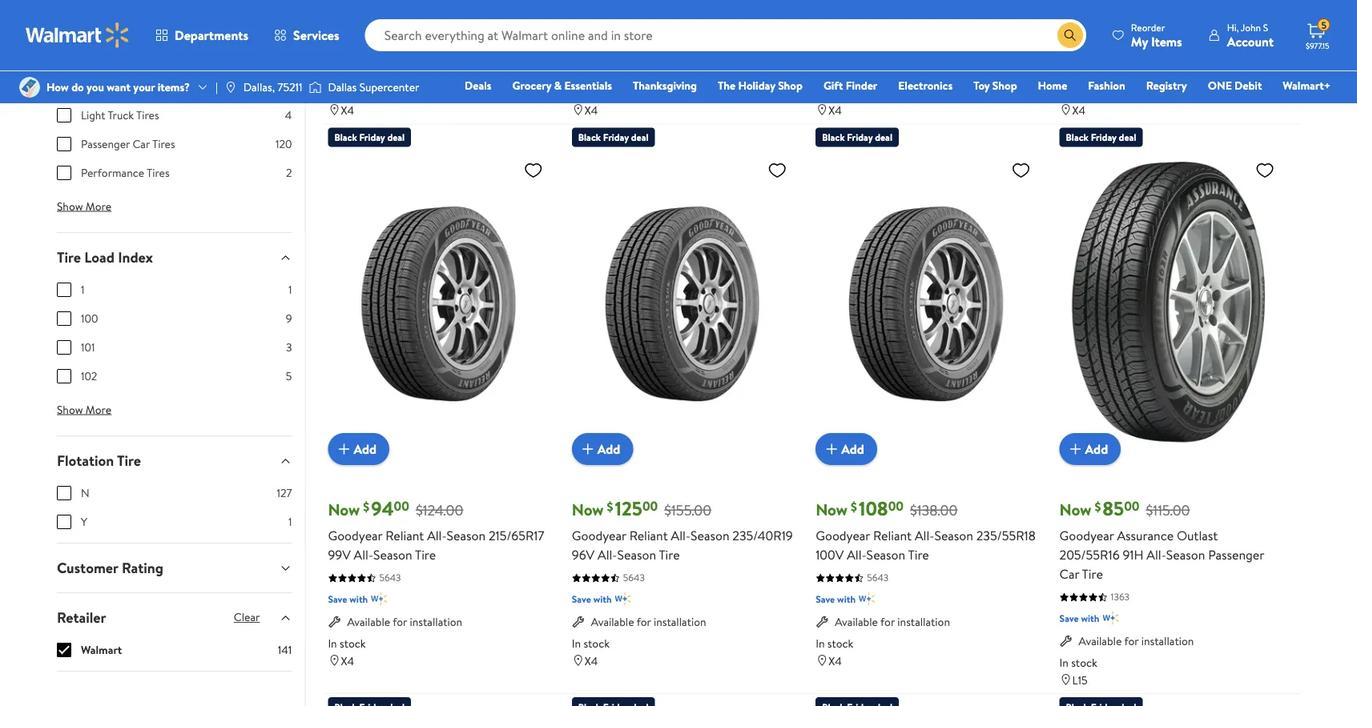 Task type: locate. For each thing, give the bounding box(es) containing it.
2 friday from the left
[[603, 131, 629, 145]]

0 horizontal spatial reliant
[[386, 528, 424, 545]]

0 horizontal spatial 5643
[[379, 572, 401, 585]]

retailer tab
[[44, 593, 305, 642]]

now
[[328, 499, 360, 521], [572, 499, 604, 521], [816, 499, 848, 521], [1060, 499, 1092, 521]]

 image for dallas, 75211
[[224, 81, 237, 94]]

passenger inside tire type group
[[81, 136, 130, 152]]

$977.15
[[1306, 40, 1330, 51]]

4 now from the left
[[1060, 499, 1092, 521]]

1 vertical spatial 5
[[286, 368, 292, 384]]

shop right holiday
[[778, 78, 803, 93]]

1 horizontal spatial  image
[[309, 79, 322, 95]]

3 deal from the left
[[875, 131, 893, 145]]

1 vertical spatial walmart plus image
[[1103, 611, 1119, 627]]

rating
[[122, 558, 163, 578]]

walmart plus image
[[615, 41, 631, 57], [1103, 611, 1119, 627]]

do
[[71, 79, 84, 95]]

$
[[363, 499, 370, 516], [607, 499, 613, 516], [851, 499, 857, 516], [1095, 499, 1101, 516]]

$ left '108'
[[851, 499, 857, 516]]

$115.00
[[1146, 501, 1190, 521]]

save up essentials
[[572, 42, 591, 56]]

1 reliant from the left
[[386, 528, 424, 545]]

black friday deal down fashion
[[1066, 131, 1136, 145]]

load
[[84, 247, 115, 267]]

black friday deal down essentials
[[578, 131, 649, 145]]

0 horizontal spatial walmart plus image
[[615, 41, 631, 57]]

1 horizontal spatial passenger
[[1208, 547, 1264, 565]]

season
[[447, 528, 486, 545], [691, 528, 730, 545], [935, 528, 973, 545], [373, 547, 412, 565], [617, 547, 656, 565], [867, 547, 906, 565], [1166, 547, 1205, 565]]

3 $ from the left
[[851, 499, 857, 516]]

$ inside now $ 108 00 $138.00 goodyear reliant all-season 235/55r18 100v all-season tire
[[851, 499, 857, 516]]

5
[[1322, 18, 1327, 32], [286, 368, 292, 384]]

0 vertical spatial tires
[[136, 107, 159, 123]]

save up dallas
[[328, 42, 347, 56]]

all-
[[427, 528, 447, 545], [671, 528, 691, 545], [915, 528, 935, 545], [354, 547, 373, 565], [598, 547, 617, 565], [847, 547, 867, 565], [1147, 547, 1166, 565]]

0 vertical spatial more
[[86, 198, 111, 214]]

$155.00
[[664, 501, 712, 521]]

3 00 from the left
[[888, 498, 904, 516]]

retailer
[[57, 608, 106, 628]]

3 friday from the left
[[847, 131, 873, 145]]

friday down essentials
[[603, 131, 629, 145]]

add to favorites list, goodyear assurance outlast 205/55r16 91h all-season passenger car tire image
[[1256, 160, 1275, 180]]

1 5643 from the left
[[379, 572, 401, 585]]

Walmart Site-Wide search field
[[365, 19, 1086, 51]]

5643 for 108
[[867, 572, 889, 585]]

3 reliant from the left
[[873, 528, 912, 545]]

black for 125
[[578, 131, 601, 145]]

0 vertical spatial car
[[133, 136, 150, 152]]

2 more from the top
[[86, 402, 111, 418]]

00 for 108
[[888, 498, 904, 516]]

1 horizontal spatial 5643
[[623, 572, 645, 585]]

goodyear up 96v
[[572, 528, 626, 545]]

all- down $155.00
[[671, 528, 691, 545]]

4 00 from the left
[[1124, 498, 1140, 516]]

1 horizontal spatial walmart plus image
[[1103, 611, 1119, 627]]

show more button for performance tires
[[44, 194, 124, 219]]

3 black friday deal from the left
[[822, 131, 893, 145]]

3
[[286, 339, 292, 355]]

1 vertical spatial car
[[1060, 566, 1079, 584]]

3 black from the left
[[822, 131, 845, 145]]

2 deal from the left
[[631, 131, 649, 145]]

show more
[[57, 198, 111, 214], [57, 402, 111, 418]]

1 add from the left
[[354, 441, 377, 459]]

now inside the now $ 94 00 $124.00 goodyear reliant all-season 215/65r17 99v all-season tire
[[328, 499, 360, 521]]

friday down finder
[[847, 131, 873, 145]]

now $ 108 00 $138.00 goodyear reliant all-season 235/55r18 100v all-season tire
[[816, 496, 1036, 565]]

125
[[615, 496, 643, 523]]

1363 down 91h
[[1111, 591, 1130, 605]]

black down gift
[[822, 131, 845, 145]]

$ inside now $ 125 00 $155.00 goodyear reliant all-season 235/40r19 96v all-season tire
[[607, 499, 613, 516]]

now $ 125 00 $155.00 goodyear reliant all-season 235/40r19 96v all-season tire
[[572, 496, 793, 565]]

None checkbox
[[57, 166, 71, 180], [57, 515, 71, 529], [57, 166, 71, 180], [57, 515, 71, 529]]

tire down $124.00
[[415, 547, 436, 565]]

black for 85
[[1066, 131, 1089, 145]]

tires
[[136, 107, 159, 123], [152, 136, 175, 152], [147, 165, 170, 180]]

3 goodyear from the left
[[816, 528, 870, 545]]

the holiday shop
[[718, 78, 803, 93]]

season down 125 at the bottom
[[617, 547, 656, 565]]

add to favorites list, goodyear reliant all-season 235/40r19 96v all-season tire image
[[768, 160, 787, 180]]

friday down dallas supercenter
[[359, 131, 385, 145]]

Search search field
[[365, 19, 1086, 51]]

holiday
[[738, 78, 775, 93]]

1 more from the top
[[86, 198, 111, 214]]

more down performance
[[86, 198, 111, 214]]

add button up 125 at the bottom
[[572, 434, 633, 466]]

reliant for 125
[[629, 528, 668, 545]]

outlast
[[1177, 528, 1218, 545]]

car down 205/55r16
[[1060, 566, 1079, 584]]

more for performance tires
[[86, 198, 111, 214]]

your
[[133, 79, 155, 95]]

1 horizontal spatial add to cart image
[[822, 440, 841, 460]]

3 5643 from the left
[[867, 572, 889, 585]]

5 down the 3
[[286, 368, 292, 384]]

goodyear inside the now $ 94 00 $124.00 goodyear reliant all-season 215/65r17 99v all-season tire
[[328, 528, 383, 545]]

3 add to cart image from the left
[[1066, 440, 1085, 460]]

2 show from the top
[[57, 402, 83, 418]]

performance
[[81, 165, 144, 180]]

tires for passenger car tires
[[152, 136, 175, 152]]

index
[[118, 247, 153, 267]]

1 for y
[[288, 514, 292, 530]]

$ inside the now $ 94 00 $124.00 goodyear reliant all-season 215/65r17 99v all-season tire
[[363, 499, 370, 516]]

tires up performance tires
[[152, 136, 175, 152]]

00 inside now $ 108 00 $138.00 goodyear reliant all-season 235/55r18 100v all-season tire
[[888, 498, 904, 516]]

black friday deal for 108
[[822, 131, 893, 145]]

more down 102
[[86, 402, 111, 418]]

1 horizontal spatial car
[[1060, 566, 1079, 584]]

3 add from the left
[[841, 441, 864, 459]]

102
[[81, 368, 97, 384]]

tire down $138.00
[[908, 547, 929, 565]]

2 black friday deal from the left
[[578, 131, 649, 145]]

0 vertical spatial show
[[57, 198, 83, 214]]

5643 for 125
[[623, 572, 645, 585]]

save with down 96v
[[572, 593, 612, 607]]

1 00 from the left
[[394, 498, 409, 516]]

1 vertical spatial passenger
[[1208, 547, 1264, 565]]

$ inside now $ 85 00 $115.00 goodyear assurance outlast 205/55r16 91h all-season passenger car tire
[[1095, 499, 1101, 516]]

1 show from the top
[[57, 198, 83, 214]]

1 vertical spatial more
[[86, 402, 111, 418]]

add button up 85
[[1060, 434, 1121, 466]]

1 inside flotation tire group
[[288, 514, 292, 530]]

now for 108
[[816, 499, 848, 521]]

00 inside now $ 125 00 $155.00 goodyear reliant all-season 235/40r19 96v all-season tire
[[643, 498, 658, 516]]

2 shop from the left
[[993, 78, 1017, 93]]

reliant inside now $ 125 00 $155.00 goodyear reliant all-season 235/40r19 96v all-season tire
[[629, 528, 668, 545]]

registry link
[[1139, 77, 1194, 94]]

$ for 125
[[607, 499, 613, 516]]

1
[[81, 282, 85, 297], [288, 282, 292, 297], [288, 514, 292, 530]]

5643 down the now $ 94 00 $124.00 goodyear reliant all-season 215/65r17 99v all-season tire
[[379, 572, 401, 585]]

car
[[133, 136, 150, 152], [1060, 566, 1079, 584]]

$ left 85
[[1095, 499, 1101, 516]]

friday for 125
[[603, 131, 629, 145]]

1363
[[623, 21, 642, 35], [867, 21, 886, 35], [1111, 21, 1130, 35], [1111, 591, 1130, 605]]

3 now from the left
[[816, 499, 848, 521]]

season down '108'
[[867, 547, 906, 565]]

with up fashion link
[[1081, 42, 1100, 56]]

with
[[350, 42, 368, 56], [593, 42, 612, 56], [837, 42, 856, 56], [1081, 42, 1100, 56], [350, 593, 368, 607], [593, 593, 612, 607], [837, 593, 856, 607], [1081, 612, 1100, 626]]

2 now from the left
[[572, 499, 604, 521]]

truck
[[108, 107, 134, 123]]

1363 up finder
[[867, 21, 886, 35]]

1363 left my
[[1111, 21, 1130, 35]]

2 $ from the left
[[607, 499, 613, 516]]

1 horizontal spatial 5
[[1322, 18, 1327, 32]]

4 add from the left
[[1085, 441, 1108, 459]]

friday down fashion
[[1091, 131, 1117, 145]]

108
[[859, 496, 888, 523]]

show for 101
[[57, 402, 83, 418]]

save up gift
[[816, 42, 835, 56]]

now $ 94 00 $124.00 goodyear reliant all-season 215/65r17 99v all-season tire
[[328, 496, 544, 565]]

show more button down performance
[[44, 194, 124, 219]]

add button
[[328, 434, 389, 466], [572, 434, 633, 466], [816, 434, 877, 466], [1060, 434, 1121, 466]]

show more button down 102
[[44, 397, 124, 423]]

4 black from the left
[[1066, 131, 1089, 145]]

now inside now $ 85 00 $115.00 goodyear assurance outlast 205/55r16 91h all-season passenger car tire
[[1060, 499, 1092, 521]]

tires right truck at the left top
[[136, 107, 159, 123]]

customer rating
[[57, 558, 163, 578]]

black down home
[[1066, 131, 1089, 145]]

reliant inside the now $ 94 00 $124.00 goodyear reliant all-season 215/65r17 99v all-season tire
[[386, 528, 424, 545]]

goodyear up '99v'
[[328, 528, 383, 545]]

1 friday from the left
[[359, 131, 385, 145]]

00 left $155.00
[[643, 498, 658, 516]]

reliant down '108'
[[873, 528, 912, 545]]

season inside now $ 85 00 $115.00 goodyear assurance outlast 205/55r16 91h all-season passenger car tire
[[1166, 547, 1205, 565]]

save with up dallas
[[328, 42, 368, 56]]

deal down supercenter
[[387, 131, 405, 145]]

goodyear for 85
[[1060, 528, 1114, 545]]

reliant
[[386, 528, 424, 545], [629, 528, 668, 545], [873, 528, 912, 545]]

0 vertical spatial show more
[[57, 198, 111, 214]]

car inside tire type group
[[133, 136, 150, 152]]

deal for 125
[[631, 131, 649, 145]]

1 horizontal spatial shop
[[993, 78, 1017, 93]]

4 friday from the left
[[1091, 131, 1117, 145]]

4 deal from the left
[[1119, 131, 1136, 145]]

deals link
[[458, 77, 499, 94]]

809
[[379, 21, 396, 35]]

1 show more button from the top
[[44, 194, 124, 219]]

00 inside the now $ 94 00 $124.00 goodyear reliant all-season 215/65r17 99v all-season tire
[[394, 498, 409, 516]]

black friday deal for 85
[[1066, 131, 1136, 145]]

0 vertical spatial passenger
[[81, 136, 130, 152]]

search icon image
[[1064, 29, 1077, 42]]

94
[[371, 496, 394, 523]]

car up performance tires
[[133, 136, 150, 152]]

reliant inside now $ 108 00 $138.00 goodyear reliant all-season 235/55r18 100v all-season tire
[[873, 528, 912, 545]]

show more for performance tires
[[57, 198, 111, 214]]

0 horizontal spatial add to cart image
[[334, 440, 354, 460]]

0 vertical spatial walmart plus image
[[615, 41, 631, 57]]

black friday deal for 125
[[578, 131, 649, 145]]

reliant down 125 at the bottom
[[629, 528, 668, 545]]

toy shop link
[[966, 77, 1024, 94]]

add up "94"
[[354, 441, 377, 459]]

flotation tire button
[[44, 436, 305, 485]]

season down outlast on the right bottom
[[1166, 547, 1205, 565]]

00 left $124.00
[[394, 498, 409, 516]]

goodyear inside now $ 108 00 $138.00 goodyear reliant all-season 235/55r18 100v all-season tire
[[816, 528, 870, 545]]

|
[[216, 79, 218, 95]]

2 goodyear from the left
[[572, 528, 626, 545]]

tires down the passenger car tires
[[147, 165, 170, 180]]

black for 108
[[822, 131, 845, 145]]

4 add button from the left
[[1060, 434, 1121, 466]]

3 add button from the left
[[816, 434, 877, 466]]

gift
[[824, 78, 843, 93]]

passenger down outlast on the right bottom
[[1208, 547, 1264, 565]]

$ for 85
[[1095, 499, 1101, 516]]

1 show more from the top
[[57, 198, 111, 214]]

shop right toy
[[993, 78, 1017, 93]]

walmart plus image up "thanksgiving" link
[[615, 41, 631, 57]]

5 inside "tire load index" group
[[286, 368, 292, 384]]

black friday deal down dallas supercenter
[[334, 131, 405, 145]]

home link
[[1031, 77, 1075, 94]]

add up 125 at the bottom
[[598, 441, 620, 459]]

season down $124.00
[[447, 528, 486, 545]]

for
[[393, 64, 407, 79], [637, 64, 651, 79], [881, 64, 895, 79], [1124, 64, 1139, 79], [393, 615, 407, 630], [637, 615, 651, 630], [881, 615, 895, 630], [1124, 634, 1139, 650]]

1 vertical spatial tires
[[152, 136, 175, 152]]

2 horizontal spatial reliant
[[873, 528, 912, 545]]

99v
[[328, 547, 351, 565]]

00 for 85
[[1124, 498, 1140, 516]]

black friday deal for 94
[[334, 131, 405, 145]]

save
[[328, 42, 347, 56], [572, 42, 591, 56], [816, 42, 835, 56], [1060, 42, 1079, 56], [328, 593, 347, 607], [572, 593, 591, 607], [816, 593, 835, 607], [1060, 612, 1079, 626]]

stock
[[340, 86, 366, 101], [584, 86, 610, 101], [828, 86, 854, 101], [1071, 86, 1098, 101], [340, 637, 366, 652], [584, 637, 610, 652], [828, 637, 854, 652], [1071, 656, 1098, 672]]

goodyear reliant all-season 235/55r18 100v all-season tire image
[[816, 154, 1037, 453]]

black down dallas
[[334, 131, 357, 145]]

now left 85
[[1060, 499, 1092, 521]]

2 add to cart image from the left
[[822, 440, 841, 460]]

deals
[[465, 78, 492, 93]]

essentials
[[565, 78, 612, 93]]

flotation tire
[[57, 451, 141, 471]]

1 horizontal spatial reliant
[[629, 528, 668, 545]]

1 add button from the left
[[328, 434, 389, 466]]

1 black friday deal from the left
[[334, 131, 405, 145]]

2 add from the left
[[598, 441, 620, 459]]

goodyear inside now $ 125 00 $155.00 goodyear reliant all-season 235/40r19 96v all-season tire
[[572, 528, 626, 545]]

add to favorites list, goodyear reliant all-season 215/65r17 99v all-season tire image
[[524, 160, 543, 180]]

tire inside the now $ 94 00 $124.00 goodyear reliant all-season 215/65r17 99v all-season tire
[[415, 547, 436, 565]]

goodyear up 205/55r16
[[1060, 528, 1114, 545]]

save down 96v
[[572, 593, 591, 607]]

walmart plus image
[[371, 41, 387, 57], [859, 41, 875, 57], [1103, 41, 1119, 57], [371, 592, 387, 608], [615, 592, 631, 608], [859, 592, 875, 608]]

home
[[1038, 78, 1068, 93]]

2 00 from the left
[[643, 498, 658, 516]]

add to cart image for 94
[[334, 440, 354, 460]]

toy
[[974, 78, 990, 93]]

add for 108
[[841, 441, 864, 459]]

2 black from the left
[[578, 131, 601, 145]]

goodyear reliant all-season 235/40r19 96v all-season tire image
[[572, 154, 793, 453]]

$ left "94"
[[363, 499, 370, 516]]

 image
[[309, 79, 322, 95], [224, 81, 237, 94]]

2 reliant from the left
[[629, 528, 668, 545]]

1 now from the left
[[328, 499, 360, 521]]

walmart plus image down 205/55r16
[[1103, 611, 1119, 627]]

1363 up thanksgiving
[[623, 21, 642, 35]]

show down performance
[[57, 198, 83, 214]]

1 down 127
[[288, 514, 292, 530]]

deal for 108
[[875, 131, 893, 145]]

1 add to cart image from the left
[[334, 440, 354, 460]]

add to cart image
[[334, 440, 354, 460], [822, 440, 841, 460], [1066, 440, 1085, 460]]

deal down fashion link
[[1119, 131, 1136, 145]]

goodyear
[[328, 528, 383, 545], [572, 528, 626, 545], [816, 528, 870, 545], [1060, 528, 1114, 545]]

add button for 108
[[816, 434, 877, 466]]

all- down $138.00
[[915, 528, 935, 545]]

show more button
[[44, 194, 124, 219], [44, 397, 124, 423]]

save down 100v
[[816, 593, 835, 607]]

friday for 108
[[847, 131, 873, 145]]

add button for 125
[[572, 434, 633, 466]]

available for installation
[[347, 64, 462, 79], [591, 64, 706, 79], [835, 64, 950, 79], [1079, 64, 1194, 79], [347, 615, 462, 630], [591, 615, 706, 630], [835, 615, 950, 630], [1079, 634, 1194, 650]]

0 horizontal spatial shop
[[778, 78, 803, 93]]

0 horizontal spatial car
[[133, 136, 150, 152]]

grocery & essentials link
[[505, 77, 619, 94]]

5643 down now $ 108 00 $138.00 goodyear reliant all-season 235/55r18 100v all-season tire
[[867, 572, 889, 585]]

2 add button from the left
[[572, 434, 633, 466]]

2 show more button from the top
[[44, 397, 124, 423]]

black down essentials
[[578, 131, 601, 145]]

1 vertical spatial show more button
[[44, 397, 124, 423]]

1 up 9
[[288, 282, 292, 297]]

more for 101
[[86, 402, 111, 418]]

add to cart image for 85
[[1066, 440, 1085, 460]]

show down 102
[[57, 402, 83, 418]]

deal down thanksgiving
[[631, 131, 649, 145]]

available
[[347, 64, 390, 79], [591, 64, 634, 79], [835, 64, 878, 79], [1079, 64, 1122, 79], [347, 615, 390, 630], [591, 615, 634, 630], [835, 615, 878, 630], [1079, 634, 1122, 650]]

add up '108'
[[841, 441, 864, 459]]

0 vertical spatial 5
[[1322, 18, 1327, 32]]

show for performance tires
[[57, 198, 83, 214]]

5643
[[379, 572, 401, 585], [623, 572, 645, 585], [867, 572, 889, 585]]

goodyear inside now $ 85 00 $115.00 goodyear assurance outlast 205/55r16 91h all-season passenger car tire
[[1060, 528, 1114, 545]]

2 horizontal spatial add to cart image
[[1066, 440, 1085, 460]]

4 $ from the left
[[1095, 499, 1101, 516]]

5 up $977.15
[[1322, 18, 1327, 32]]

add to cart image
[[578, 440, 598, 460]]

2 5643 from the left
[[623, 572, 645, 585]]

one debit link
[[1201, 77, 1269, 94]]

tire type group
[[57, 78, 292, 194]]

1 for 1
[[288, 282, 292, 297]]

00 up assurance
[[1124, 498, 1140, 516]]

1 $ from the left
[[363, 499, 370, 516]]

now inside now $ 125 00 $155.00 goodyear reliant all-season 235/40r19 96v all-season tire
[[572, 499, 604, 521]]

 image
[[19, 77, 40, 98]]

00 inside now $ 85 00 $115.00 goodyear assurance outlast 205/55r16 91h all-season passenger car tire
[[1124, 498, 1140, 516]]

$124.00
[[416, 501, 463, 521]]

passenger up performance
[[81, 136, 130, 152]]

1 vertical spatial show
[[57, 402, 83, 418]]

now inside now $ 108 00 $138.00 goodyear reliant all-season 235/55r18 100v all-season tire
[[816, 499, 848, 521]]

0 horizontal spatial  image
[[224, 81, 237, 94]]

 image right '75211'
[[309, 79, 322, 95]]

now left "94"
[[328, 499, 360, 521]]

2 show more from the top
[[57, 402, 111, 418]]

$ for 108
[[851, 499, 857, 516]]

season down $138.00
[[935, 528, 973, 545]]

passenger inside now $ 85 00 $115.00 goodyear assurance outlast 205/55r16 91h all-season passenger car tire
[[1208, 547, 1264, 565]]

tire load index button
[[44, 233, 305, 282]]

None checkbox
[[57, 108, 71, 122], [57, 137, 71, 151], [57, 283, 71, 297], [57, 311, 71, 326], [57, 340, 71, 355], [57, 369, 71, 384], [57, 486, 71, 501], [57, 643, 71, 658], [57, 108, 71, 122], [57, 137, 71, 151], [57, 283, 71, 297], [57, 311, 71, 326], [57, 340, 71, 355], [57, 369, 71, 384], [57, 486, 71, 501], [57, 643, 71, 658]]

0 horizontal spatial passenger
[[81, 136, 130, 152]]

0 horizontal spatial 5
[[286, 368, 292, 384]]

dallas, 75211
[[243, 79, 302, 95]]

with down 96v
[[593, 593, 612, 607]]

add to cart image for 108
[[822, 440, 841, 460]]

all- right '99v'
[[354, 547, 373, 565]]

tire load index
[[57, 247, 153, 267]]

the
[[718, 78, 736, 93]]

grocery
[[512, 78, 552, 93]]

add button up '108'
[[816, 434, 877, 466]]

shop
[[778, 78, 803, 93], [993, 78, 1017, 93]]

with up the l15
[[1081, 612, 1100, 626]]

0 vertical spatial show more button
[[44, 194, 124, 219]]

black friday deal down finder
[[822, 131, 893, 145]]

4 black friday deal from the left
[[1066, 131, 1136, 145]]

1 goodyear from the left
[[328, 528, 383, 545]]

2 horizontal spatial 5643
[[867, 572, 889, 585]]

 image right |
[[224, 81, 237, 94]]

add button up "94"
[[328, 434, 389, 466]]

1 deal from the left
[[387, 131, 405, 145]]

all- down assurance
[[1147, 547, 1166, 565]]

deal for 85
[[1119, 131, 1136, 145]]

all- down $124.00
[[427, 528, 447, 545]]

now left 125 at the bottom
[[572, 499, 604, 521]]

4 goodyear from the left
[[1060, 528, 1114, 545]]

1 black from the left
[[334, 131, 357, 145]]

my
[[1131, 32, 1148, 50]]

save with down '99v'
[[328, 593, 368, 607]]

1 vertical spatial show more
[[57, 402, 111, 418]]

want
[[107, 79, 131, 95]]

x4
[[341, 103, 354, 119], [585, 103, 598, 119], [829, 103, 842, 119], [1073, 103, 1086, 119], [341, 654, 354, 670], [585, 654, 598, 670], [829, 654, 842, 670]]

friday for 94
[[359, 131, 385, 145]]



Task type: describe. For each thing, give the bounding box(es) containing it.
electronics
[[898, 78, 953, 93]]

9
[[286, 311, 292, 326]]

car inside now $ 85 00 $115.00 goodyear assurance outlast 205/55r16 91h all-season passenger car tire
[[1060, 566, 1079, 584]]

walmart image
[[26, 22, 130, 48]]

clear button
[[215, 606, 279, 630]]

flotation tire group
[[57, 485, 292, 543]]

add for 85
[[1085, 441, 1108, 459]]

with down 100v
[[837, 593, 856, 607]]

save down search icon
[[1060, 42, 1079, 56]]

with down '99v'
[[350, 593, 368, 607]]

passenger car tires
[[81, 136, 175, 152]]

n
[[81, 485, 89, 501]]

101
[[81, 339, 95, 355]]

the holiday shop link
[[711, 77, 810, 94]]

100v
[[816, 547, 844, 565]]

show more button for 101
[[44, 397, 124, 423]]

toy shop
[[974, 78, 1017, 93]]

save down '99v'
[[328, 593, 347, 607]]

fashion
[[1088, 78, 1126, 93]]

customer rating tab
[[44, 544, 305, 593]]

walmart+ link
[[1276, 77, 1338, 94]]

all- right 100v
[[847, 547, 867, 565]]

tire load index group
[[57, 282, 292, 397]]

now for 94
[[328, 499, 360, 521]]

supercenter
[[359, 79, 419, 95]]

services button
[[261, 16, 352, 54]]

flotation
[[57, 451, 114, 471]]

gift finder link
[[816, 77, 885, 94]]

flotation tire tab
[[44, 436, 305, 485]]

1 shop from the left
[[778, 78, 803, 93]]

reliant for 94
[[386, 528, 424, 545]]

goodyear for 108
[[816, 528, 870, 545]]

black for 94
[[334, 131, 357, 145]]

with up dallas supercenter
[[350, 42, 368, 56]]

235/55r18
[[977, 528, 1036, 545]]

save with up the l15
[[1060, 612, 1100, 626]]

goodyear for 94
[[328, 528, 383, 545]]

walmart+
[[1283, 78, 1331, 93]]

$ for 94
[[363, 499, 370, 516]]

light truck tires
[[81, 107, 159, 123]]

$138.00
[[910, 501, 958, 521]]

season down "94"
[[373, 547, 412, 565]]

2 vertical spatial tires
[[147, 165, 170, 180]]

customer
[[57, 558, 118, 578]]

now for 85
[[1060, 499, 1092, 521]]

91h
[[1123, 547, 1144, 565]]

registry
[[1146, 78, 1187, 93]]

75211
[[278, 79, 302, 95]]

how do you want your items?
[[46, 79, 190, 95]]

departments
[[175, 26, 248, 44]]

one
[[1208, 78, 1232, 93]]

electronics link
[[891, 77, 960, 94]]

tires for light truck tires
[[136, 107, 159, 123]]

96v
[[572, 547, 595, 565]]

show more for 101
[[57, 402, 111, 418]]

00 for 94
[[394, 498, 409, 516]]

tire inside now $ 85 00 $115.00 goodyear assurance outlast 205/55r16 91h all-season passenger car tire
[[1082, 566, 1103, 584]]

customer rating button
[[44, 544, 305, 593]]

fashion link
[[1081, 77, 1133, 94]]

thanksgiving link
[[626, 77, 704, 94]]

s
[[1263, 20, 1268, 34]]

save up the l15
[[1060, 612, 1079, 626]]

85
[[1103, 496, 1124, 523]]

save with up gift
[[816, 42, 856, 56]]

tire inside now $ 125 00 $155.00 goodyear reliant all-season 235/40r19 96v all-season tire
[[659, 547, 680, 565]]

items
[[1151, 32, 1182, 50]]

reorder
[[1131, 20, 1165, 34]]

friday for 85
[[1091, 131, 1117, 145]]

l15
[[1073, 673, 1088, 689]]

save with down 100v
[[816, 593, 856, 607]]

thanksgiving
[[633, 78, 697, 93]]

reorder my items
[[1131, 20, 1182, 50]]

tire right flotation
[[117, 451, 141, 471]]

you
[[87, 79, 104, 95]]

100
[[81, 311, 98, 326]]

hi,
[[1227, 20, 1239, 34]]

2
[[286, 165, 292, 180]]

save with up essentials
[[572, 42, 612, 56]]

debit
[[1235, 78, 1262, 93]]

5643 for 94
[[379, 572, 401, 585]]

4
[[285, 107, 292, 123]]

all- inside now $ 85 00 $115.00 goodyear assurance outlast 205/55r16 91h all-season passenger car tire
[[1147, 547, 1166, 565]]

dallas,
[[243, 79, 275, 95]]

215/65r17
[[489, 528, 544, 545]]

performance tires
[[81, 165, 170, 180]]

1 up 100
[[81, 282, 85, 297]]

retailer button
[[44, 593, 305, 642]]

add to favorites list, goodyear reliant all-season 235/55r18 100v all-season tire image
[[1012, 160, 1031, 180]]

gift finder
[[824, 78, 878, 93]]

how
[[46, 79, 69, 95]]

00 for 125
[[643, 498, 658, 516]]

grocery & essentials
[[512, 78, 612, 93]]

account
[[1227, 32, 1274, 50]]

235/40r19
[[733, 528, 793, 545]]

goodyear assurance outlast 205/55r16 91h all-season passenger car tire image
[[1060, 154, 1281, 453]]

tire load index tab
[[44, 233, 305, 282]]

with up the gift finder link
[[837, 42, 856, 56]]

dallas supercenter
[[328, 79, 419, 95]]

one debit
[[1208, 78, 1262, 93]]

season down $155.00
[[691, 528, 730, 545]]

add button for 94
[[328, 434, 389, 466]]

y
[[81, 514, 87, 530]]

goodyear for 125
[[572, 528, 626, 545]]

&
[[554, 78, 562, 93]]

now for 125
[[572, 499, 604, 521]]

services
[[293, 26, 339, 44]]

205/55r16
[[1060, 547, 1120, 565]]

add for 94
[[354, 441, 377, 459]]

with up essentials
[[593, 42, 612, 56]]

now $ 85 00 $115.00 goodyear assurance outlast 205/55r16 91h all-season passenger car tire
[[1060, 496, 1264, 584]]

john
[[1241, 20, 1261, 34]]

tire left load
[[57, 247, 81, 267]]

save with down search icon
[[1060, 42, 1100, 56]]

goodyear reliant all-season 215/65r17 99v all-season tire image
[[328, 154, 549, 453]]

add for 125
[[598, 441, 620, 459]]

deal for 94
[[387, 131, 405, 145]]

reliant for 108
[[873, 528, 912, 545]]

tire inside now $ 108 00 $138.00 goodyear reliant all-season 235/55r18 100v all-season tire
[[908, 547, 929, 565]]

finder
[[846, 78, 878, 93]]

127
[[277, 485, 292, 501]]

 image for dallas supercenter
[[309, 79, 322, 95]]

120
[[276, 136, 292, 152]]

all- right 96v
[[598, 547, 617, 565]]

add button for 85
[[1060, 434, 1121, 466]]

hi, john s account
[[1227, 20, 1274, 50]]



Task type: vqa. For each thing, say whether or not it's contained in the screenshot.
Toy Shop 'link'
yes



